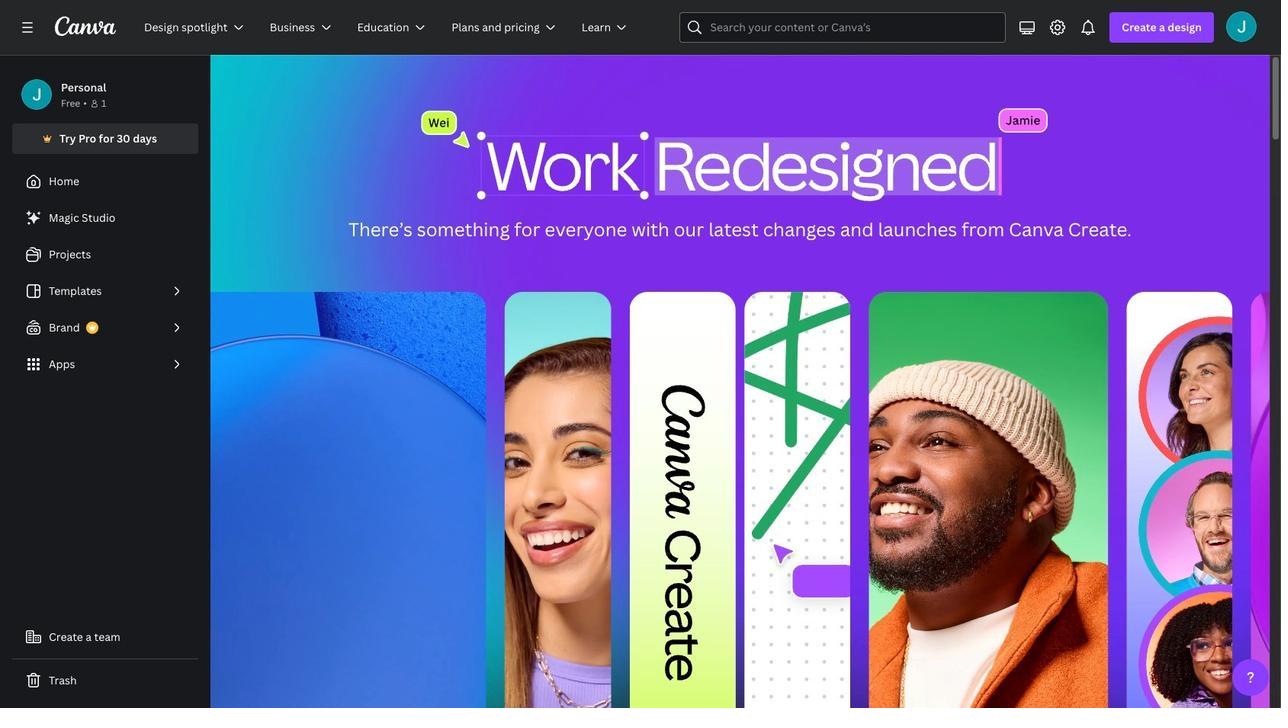 Task type: locate. For each thing, give the bounding box(es) containing it.
Search search field
[[710, 13, 976, 42]]

jacob rogers image
[[1226, 11, 1257, 42]]

list
[[12, 203, 198, 380]]

None search field
[[680, 12, 1006, 43]]



Task type: describe. For each thing, give the bounding box(es) containing it.
top level navigation element
[[134, 12, 643, 43]]



Task type: vqa. For each thing, say whether or not it's contained in the screenshot.
list
yes



